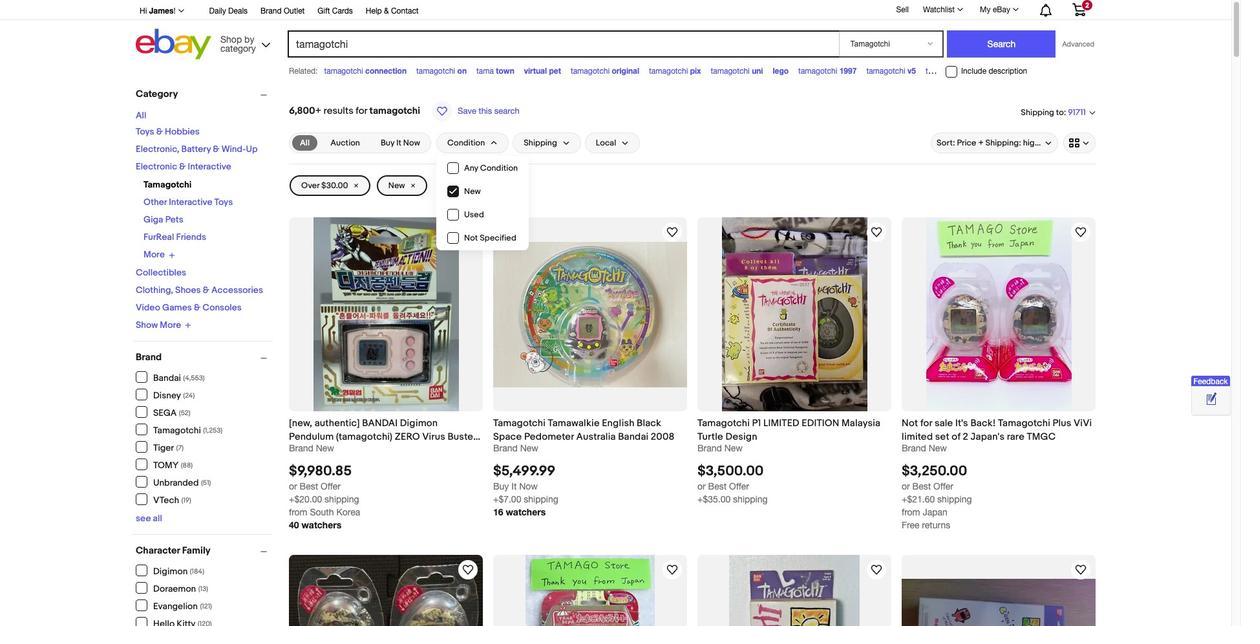 Task type: vqa. For each thing, say whether or not it's contained in the screenshot.
include description
yes



Task type: describe. For each thing, give the bounding box(es) containing it.
tamagotchi (1,253)
[[153, 425, 223, 436]]

account navigation
[[133, 0, 1096, 20]]

brand inside tamagotchi p1 limited edition malaysia turtle design brand new
[[698, 443, 722, 453]]

2008
[[651, 431, 675, 443]]

condition inside dropdown button
[[448, 138, 485, 148]]

gift cards
[[318, 6, 353, 16]]

yay! family iloilo! tamagotchi plus tama depa limited edition tokyo ver. japan image
[[526, 555, 655, 626]]

$3,250.00 or best offer +$21.60 shipping from japan free returns
[[902, 463, 972, 530]]

[new, authentic] bandai digimon pendulum (tamagotchi) zero virus busters 2001
[[289, 417, 482, 457]]

not for for
[[902, 417, 919, 429]]

daily deals link
[[209, 5, 248, 19]]

or for $3,250.00
[[902, 481, 910, 492]]

used link
[[437, 203, 528, 226]]

watch not for sale it's back! tamagotchi plus vivi limited set of 2 japan's rare tmgc image
[[1074, 224, 1089, 240]]

accessories
[[212, 284, 263, 295]]

deals
[[228, 6, 248, 16]]

(52)
[[179, 408, 191, 417]]

collectibles link
[[136, 267, 186, 278]]

watchers inside $9,980.85 or best offer +$20.00 shipping from south korea 40 watchers
[[302, 519, 342, 530]]

buy it now link
[[373, 135, 428, 151]]

new down any
[[464, 186, 481, 197]]

brand down show
[[136, 351, 162, 363]]

clothing, shoes & accessories link
[[136, 284, 263, 295]]

none submit inside shop by category banner
[[948, 30, 1057, 58]]

shoes
[[175, 284, 201, 295]]

0 vertical spatial bandai
[[153, 372, 181, 383]]

2001
[[289, 444, 310, 457]]

electronic & interactive
[[136, 161, 231, 172]]

0 vertical spatial all
[[136, 110, 146, 121]]

tamagotchi tamawalkie english black space pedometer australia bandai 2008 heading
[[493, 417, 675, 443]]

sort:
[[937, 138, 956, 148]]

ebay
[[993, 5, 1011, 14]]

2 inside not for sale it's back! tamagotchi plus vivi limited set of 2 japan's rare tmgc brand new
[[963, 431, 969, 443]]

vtech
[[153, 494, 179, 505]]

now inside $5,499.99 buy it now +$7.00 shipping 16 watchers
[[519, 481, 538, 492]]

furreal
[[144, 232, 174, 243]]

[new, authentic] bandai digimon pendulum (tamagotchi) zero virus busters 2001 image
[[313, 217, 459, 411]]

first
[[1054, 138, 1069, 148]]

save this search
[[458, 106, 520, 116]]

collectibles clothing, shoes & accessories video games & consoles
[[136, 267, 263, 313]]

save this search button
[[428, 100, 524, 122]]

character family
[[136, 545, 211, 557]]

watch yay! family iloilo! tamagotchi plus tama depa limited edition tokyo ver. japan image
[[665, 562, 680, 578]]

new down buy it now
[[389, 180, 405, 191]]

+$21.60
[[902, 494, 935, 505]]

0 horizontal spatial buy
[[381, 138, 395, 148]]

best for $3,500.00
[[709, 481, 727, 492]]

evangelion (121)
[[153, 601, 212, 612]]

limited
[[764, 417, 800, 429]]

original
[[612, 66, 640, 76]]

turtle
[[698, 431, 724, 443]]

2 horizontal spatial all
[[461, 180, 471, 191]]

main content containing $9,980.85
[[284, 82, 1101, 626]]

tamagotchi tamawalkie english black space pedometer australia bandai 2008 image
[[493, 242, 688, 387]]

sale
[[935, 417, 954, 429]]

used
[[464, 210, 484, 220]]

shipping for $5,499.99
[[524, 494, 559, 505]]

local
[[596, 138, 617, 148]]

0 horizontal spatial new link
[[377, 175, 427, 196]]

category
[[136, 88, 178, 100]]

tama town
[[477, 66, 515, 76]]

battery
[[181, 144, 211, 155]]

toys inside the toys & hobbies electronic, battery & wind-up
[[136, 126, 154, 137]]

category
[[221, 43, 256, 53]]

tamagotchi other interactive toys giga pets furreal friends
[[144, 179, 233, 243]]

watch [new, authentic] bandai digimon pendulum (tamagotchi) zero virus busters 2001 image
[[461, 224, 476, 240]]

$3,250.00
[[902, 463, 968, 480]]

english
[[602, 417, 635, 429]]

or for $3,500.00
[[698, 481, 706, 492]]

korea
[[337, 507, 360, 518]]

my
[[981, 5, 991, 14]]

$5,499.99 buy it now +$7.00 shipping 16 watchers
[[493, 463, 559, 518]]

unopened original 1996 first year tamagotchi toy never used image
[[902, 579, 1096, 626]]

watch unopened original 1996 first year tamagotchi toy never used image
[[1074, 562, 1089, 578]]

other
[[144, 197, 167, 208]]

listing options selector. gallery view selected. image
[[1070, 138, 1090, 148]]

help & contact
[[366, 6, 419, 16]]

(19)
[[181, 496, 191, 504]]

evangelion
[[153, 601, 198, 612]]

it inside $5,499.99 buy it now +$7.00 shipping 16 watchers
[[512, 481, 517, 492]]

disney
[[153, 390, 181, 401]]

highest
[[1024, 138, 1052, 148]]

not specified link
[[437, 226, 528, 250]]

character
[[136, 545, 180, 557]]

p1
[[753, 417, 762, 429]]

giga pets link
[[144, 214, 184, 225]]

brand inside not for sale it's back! tamagotchi plus vivi limited set of 2 japan's rare tmgc brand new
[[902, 443, 927, 453]]

show
[[136, 319, 158, 330]]

[new, authentic] bandai digimon pendulum (tamagotchi) zero virus busters 2001 link
[[289, 417, 483, 457]]

tamagotchi for original
[[571, 67, 610, 76]]

digimon inside [new, authentic] bandai digimon pendulum (tamagotchi) zero virus busters 2001
[[400, 417, 438, 429]]

this
[[479, 106, 492, 116]]

tamagotchi uni
[[711, 66, 764, 76]]

& left 'wind-'
[[213, 144, 220, 155]]

on
[[458, 66, 467, 76]]

brand inside account navigation
[[261, 6, 282, 16]]

& right 'shoes'
[[203, 284, 210, 295]]

offer for $9,980.85
[[321, 481, 341, 492]]

tamagotchi for pedometer
[[493, 417, 546, 429]]

search
[[495, 106, 520, 116]]

v5
[[908, 66, 916, 76]]

1 vertical spatial all link
[[292, 135, 318, 151]]

toys inside tamagotchi other interactive toys giga pets furreal friends
[[214, 197, 233, 208]]

for inside not for sale it's back! tamagotchi plus vivi limited set of 2 japan's rare tmgc brand new
[[921, 417, 933, 429]]

or for $9,980.85
[[289, 481, 297, 492]]

Search for anything text field
[[290, 32, 837, 56]]

tamagotchi for smart
[[926, 67, 965, 76]]

collectibles
[[136, 267, 186, 278]]

40
[[289, 519, 299, 530]]

toys & hobbies electronic, battery & wind-up
[[136, 126, 258, 155]]

tamagotchi p1 limited edition malaysia turtle design brand new
[[698, 417, 881, 453]]

(tamagotchi)
[[336, 431, 393, 443]]

smart
[[967, 66, 989, 76]]

description
[[989, 67, 1028, 76]]

japan
[[923, 507, 948, 518]]

limited
[[902, 431, 933, 443]]

to
[[1057, 107, 1064, 117]]

& up electronic,
[[156, 126, 163, 137]]

it's
[[956, 417, 969, 429]]

tamagotchi for on
[[417, 67, 456, 76]]

sell
[[897, 5, 909, 14]]

(184)
[[190, 567, 204, 575]]

include description
[[962, 67, 1028, 76]]

(4,553)
[[183, 374, 205, 382]]

price
[[958, 138, 977, 148]]

local button
[[585, 133, 641, 153]]

more button
[[144, 249, 175, 260]]

outlet
[[284, 6, 305, 16]]

offer for $3,500.00
[[730, 481, 750, 492]]

2 inside account navigation
[[1086, 1, 1090, 9]]

daily deals
[[209, 6, 248, 16]]

electronic & interactive link
[[136, 161, 231, 172]]

new inside tamagotchi tamawalkie english black space pedometer australia bandai 2008 brand new
[[520, 443, 539, 453]]

from for $9,980.85
[[289, 507, 308, 518]]

shipping for shipping
[[524, 138, 557, 148]]

All selected text field
[[300, 137, 310, 149]]

tamagotchi p1 limited edition malaysia turtle design image
[[722, 217, 868, 411]]



Task type: locate. For each thing, give the bounding box(es) containing it.
my ebay link
[[973, 2, 1025, 17]]

1 horizontal spatial shipping
[[1022, 107, 1055, 117]]

black
[[637, 417, 662, 429]]

1 horizontal spatial it
[[512, 481, 517, 492]]

now
[[403, 138, 420, 148], [519, 481, 538, 492]]

more inside button
[[160, 319, 181, 330]]

over $30.00 link
[[290, 175, 370, 196]]

condition button
[[437, 133, 509, 153]]

$30.00
[[322, 180, 348, 191]]

games
[[162, 302, 192, 313]]

giga
[[144, 214, 163, 225]]

sort: price + shipping: highest first
[[937, 138, 1069, 148]]

more down 'games'
[[160, 319, 181, 330]]

0 horizontal spatial not
[[464, 233, 478, 243]]

tamagotchi for connection
[[324, 67, 363, 76]]

watch rare bandai white tamagotchi 1996-1997, version 1, authentic! free ship image
[[869, 562, 885, 578]]

tamagotchi inside tamagotchi connection
[[324, 67, 363, 76]]

new left of
[[929, 443, 948, 453]]

1 horizontal spatial digimon
[[400, 417, 438, 429]]

tamagotchi smart
[[926, 66, 989, 76]]

&
[[384, 6, 389, 16], [156, 126, 163, 137], [213, 144, 220, 155], [179, 161, 186, 172], [203, 284, 210, 295], [194, 302, 201, 313]]

1997
[[840, 66, 857, 76]]

0 vertical spatial all link
[[136, 110, 146, 121]]

3 best from the left
[[913, 481, 931, 492]]

1 horizontal spatial from
[[902, 507, 921, 518]]

+$35.00
[[698, 494, 731, 505]]

tamagotchi inside main content
[[370, 105, 420, 117]]

all down category on the left
[[136, 110, 146, 121]]

from inside $9,980.85 or best offer +$20.00 shipping from south korea 40 watchers
[[289, 507, 308, 518]]

1 horizontal spatial 2
[[1086, 1, 1090, 9]]

1 horizontal spatial watchers
[[506, 507, 546, 518]]

buy right auction
[[381, 138, 395, 148]]

0 horizontal spatial for
[[356, 105, 368, 117]]

shipping for $3,250.00
[[938, 494, 972, 505]]

interactive up pets
[[169, 197, 212, 208]]

1 horizontal spatial best
[[709, 481, 727, 492]]

shipping down $3,500.00
[[734, 494, 768, 505]]

clear all link
[[434, 175, 476, 196]]

+ left results
[[315, 105, 322, 117]]

not for sale it's back! tamagotchi plus vivi limited set of 2 japan's rare tmgc image
[[927, 217, 1072, 411]]

pets
[[165, 214, 184, 225]]

watch bandai novelty vivi limited it's back. tamagotchi plus gold image
[[461, 562, 476, 578]]

watch tamagotchi tamawalkie english black space pedometer australia bandai 2008 image
[[665, 224, 680, 240]]

tamagotchi p1 limited edition malaysia turtle design link
[[698, 417, 892, 443]]

tamagotchi for 1997
[[799, 67, 838, 76]]

& right help in the top left of the page
[[384, 6, 389, 16]]

0 vertical spatial shipping
[[1022, 107, 1055, 117]]

1 vertical spatial now
[[519, 481, 538, 492]]

other interactive toys link
[[144, 197, 233, 208]]

electronic,
[[136, 144, 179, 155]]

tamagotchi
[[144, 179, 192, 190], [493, 417, 546, 429], [698, 417, 750, 429], [999, 417, 1051, 429], [153, 425, 201, 436]]

shipping left to
[[1022, 107, 1055, 117]]

2 best from the left
[[709, 481, 727, 492]]

0 vertical spatial now
[[403, 138, 420, 148]]

1 best from the left
[[300, 481, 318, 492]]

1 vertical spatial more
[[160, 319, 181, 330]]

4 shipping from the left
[[938, 494, 972, 505]]

1 horizontal spatial now
[[519, 481, 538, 492]]

0 horizontal spatial toys
[[136, 126, 154, 137]]

digimon up zero
[[400, 417, 438, 429]]

doraemon (13)
[[153, 583, 208, 594]]

pendulum
[[289, 431, 334, 443]]

0 horizontal spatial best
[[300, 481, 318, 492]]

tamagotchi up (7)
[[153, 425, 201, 436]]

shipping for $3,500.00
[[734, 494, 768, 505]]

tamagotchi up space
[[493, 417, 546, 429]]

from for $3,250.00
[[902, 507, 921, 518]]

(24)
[[183, 391, 195, 399]]

1 horizontal spatial buy
[[493, 481, 509, 492]]

1 vertical spatial all
[[300, 138, 310, 148]]

it up +$7.00
[[512, 481, 517, 492]]

from
[[289, 507, 308, 518], [902, 507, 921, 518]]

tamagotchi inside tamagotchi v5
[[867, 67, 906, 76]]

tamagotchi up rare
[[999, 417, 1051, 429]]

new up $5,499.99 at the left of page
[[520, 443, 539, 453]]

all link down category on the left
[[136, 110, 146, 121]]

condition up any
[[448, 138, 485, 148]]

not down used
[[464, 233, 478, 243]]

0 vertical spatial it
[[397, 138, 402, 148]]

new inside not for sale it's back! tamagotchi plus vivi limited set of 2 japan's rare tmgc brand new
[[929, 443, 948, 453]]

furreal friends link
[[144, 232, 206, 243]]

lego link
[[773, 66, 789, 76]]

shipping inside $9,980.85 or best offer +$20.00 shipping from south korea 40 watchers
[[325, 494, 359, 505]]

1 vertical spatial watchers
[[302, 519, 342, 530]]

for right results
[[356, 105, 368, 117]]

1 or from the left
[[289, 481, 297, 492]]

:
[[1064, 107, 1067, 117]]

1 vertical spatial it
[[512, 481, 517, 492]]

specified
[[480, 233, 517, 243]]

1 horizontal spatial not
[[902, 417, 919, 429]]

shipping button
[[513, 133, 581, 153]]

0 horizontal spatial shipping
[[524, 138, 557, 148]]

2 up advanced at right
[[1086, 1, 1090, 9]]

1 horizontal spatial offer
[[730, 481, 750, 492]]

shipping down $5,499.99 at the left of page
[[524, 494, 559, 505]]

from up 40
[[289, 507, 308, 518]]

any condition
[[464, 163, 518, 173]]

tamagotchi up turtle
[[698, 417, 750, 429]]

0 horizontal spatial all
[[136, 110, 146, 121]]

offer inside $3,500.00 or best offer +$35.00 shipping
[[730, 481, 750, 492]]

1 vertical spatial buy
[[493, 481, 509, 492]]

shipping inside $3,500.00 or best offer +$35.00 shipping
[[734, 494, 768, 505]]

tamagotchi down electronic
[[144, 179, 192, 190]]

1 vertical spatial for
[[921, 417, 933, 429]]

gift
[[318, 6, 330, 16]]

2 right of
[[963, 431, 969, 443]]

town
[[496, 66, 515, 76]]

0 horizontal spatial +
[[315, 105, 322, 117]]

new link
[[377, 175, 427, 196], [437, 180, 528, 203]]

not for specified
[[464, 233, 478, 243]]

2 horizontal spatial offer
[[934, 481, 954, 492]]

shipping inside dropdown button
[[524, 138, 557, 148]]

shipping for shipping to : 91711
[[1022, 107, 1055, 117]]

new up $3,500.00
[[725, 443, 743, 453]]

2 shipping from the left
[[524, 494, 559, 505]]

watchers
[[506, 507, 546, 518], [302, 519, 342, 530]]

0 vertical spatial condition
[[448, 138, 485, 148]]

interactive inside tamagotchi other interactive toys giga pets furreal friends
[[169, 197, 212, 208]]

1 horizontal spatial new link
[[437, 180, 528, 203]]

bandai inside tamagotchi tamawalkie english black space pedometer australia bandai 2008 brand new
[[618, 431, 649, 443]]

offer
[[321, 481, 341, 492], [730, 481, 750, 492], [934, 481, 954, 492]]

rare bandai white tamagotchi 1996-1997, version 1, authentic! free ship image
[[730, 555, 860, 626]]

condition
[[448, 138, 485, 148], [480, 163, 518, 173]]

electronic, battery & wind-up link
[[136, 144, 258, 155]]

& down battery
[[179, 161, 186, 172]]

tamagotchi left 'smart'
[[926, 67, 965, 76]]

any condition link
[[437, 157, 528, 180]]

brand up $3,500.00
[[698, 443, 722, 453]]

more down furreal
[[144, 249, 165, 260]]

watchers down +$7.00
[[506, 507, 546, 518]]

design
[[726, 431, 758, 443]]

watch tamagotchi p1 limited edition malaysia turtle design image
[[869, 224, 885, 240]]

0 vertical spatial more
[[144, 249, 165, 260]]

not
[[464, 233, 478, 243], [902, 417, 919, 429]]

3 or from the left
[[902, 481, 910, 492]]

or inside $3,500.00 or best offer +$35.00 shipping
[[698, 481, 706, 492]]

best inside $9,980.85 or best offer +$20.00 shipping from south korea 40 watchers
[[300, 481, 318, 492]]

shipping up the korea
[[325, 494, 359, 505]]

or up +$35.00
[[698, 481, 706, 492]]

new inside tamagotchi p1 limited edition malaysia turtle design brand new
[[725, 443, 743, 453]]

best inside $3,250.00 or best offer +$21.60 shipping from japan free returns
[[913, 481, 931, 492]]

tamagotchi left 1997
[[799, 67, 838, 76]]

None submit
[[948, 30, 1057, 58]]

see all button
[[136, 513, 162, 524]]

buy it now
[[381, 138, 420, 148]]

tamagotchi left the "pix"
[[649, 67, 688, 76]]

from up free
[[902, 507, 921, 518]]

shipping inside $5,499.99 buy it now +$7.00 shipping 16 watchers
[[524, 494, 559, 505]]

1 vertical spatial condition
[[480, 163, 518, 173]]

1 horizontal spatial or
[[698, 481, 706, 492]]

0 horizontal spatial all link
[[136, 110, 146, 121]]

0 horizontal spatial watchers
[[302, 519, 342, 530]]

more inside button
[[144, 249, 165, 260]]

toys up electronic,
[[136, 126, 154, 137]]

all link down 6,800
[[292, 135, 318, 151]]

2
[[1086, 1, 1090, 9], [963, 431, 969, 443]]

for up the limited
[[921, 417, 933, 429]]

interactive down electronic, battery & wind-up link
[[188, 161, 231, 172]]

3 offer from the left
[[934, 481, 954, 492]]

1 shipping from the left
[[325, 494, 359, 505]]

not inside not for sale it's back! tamagotchi plus vivi limited set of 2 japan's rare tmgc brand new
[[902, 417, 919, 429]]

connection
[[365, 66, 407, 76]]

& down the clothing, shoes & accessories "link"
[[194, 302, 201, 313]]

bandai
[[362, 417, 398, 429]]

returns
[[923, 520, 951, 530]]

bandai down english
[[618, 431, 649, 443]]

best
[[300, 481, 318, 492], [709, 481, 727, 492], [913, 481, 931, 492]]

best inside $3,500.00 or best offer +$35.00 shipping
[[709, 481, 727, 492]]

2 horizontal spatial best
[[913, 481, 931, 492]]

0 horizontal spatial digimon
[[153, 566, 188, 577]]

1 vertical spatial 2
[[963, 431, 969, 443]]

bandai novelty vivi limited it's back. tamagotchi plus gold image
[[289, 555, 483, 626]]

authentic]
[[315, 417, 360, 429]]

best for $9,980.85
[[300, 481, 318, 492]]

sort: price + shipping: highest first button
[[931, 133, 1069, 153]]

digimon up doraemon
[[153, 566, 188, 577]]

best up +$20.00
[[300, 481, 318, 492]]

shipping:
[[986, 138, 1022, 148]]

1 from from the left
[[289, 507, 308, 518]]

1 horizontal spatial all
[[300, 138, 310, 148]]

tamagotchi inside tamagotchi pix
[[649, 67, 688, 76]]

tamagotchi up buy it now
[[370, 105, 420, 117]]

best for $3,250.00
[[913, 481, 931, 492]]

2 from from the left
[[902, 507, 921, 518]]

condition right any
[[480, 163, 518, 173]]

save
[[458, 106, 477, 116]]

unbranded (51)
[[153, 477, 211, 488]]

shop by category button
[[215, 29, 273, 57]]

0 horizontal spatial from
[[289, 507, 308, 518]]

shipping up any condition link
[[524, 138, 557, 148]]

tamagotchi inside tamagotchi uni
[[711, 67, 750, 76]]

0 vertical spatial digimon
[[400, 417, 438, 429]]

offer for $3,250.00
[[934, 481, 954, 492]]

0 vertical spatial +
[[315, 105, 322, 117]]

tamagotchi p1 limited edition malaysia turtle design heading
[[698, 417, 881, 443]]

or up +$20.00
[[289, 481, 297, 492]]

tamagotchi inside tamagotchi on
[[417, 67, 456, 76]]

tamagotchi left uni
[[711, 67, 750, 76]]

set
[[936, 431, 950, 443]]

all right clear
[[461, 180, 471, 191]]

0 vertical spatial 2
[[1086, 1, 1090, 9]]

best up +$21.60
[[913, 481, 931, 492]]

brand left set
[[902, 443, 927, 453]]

[new, authentic] bandai digimon pendulum (tamagotchi) zero virus busters 2001 heading
[[289, 417, 482, 457]]

tamagotchi for uni
[[711, 67, 750, 76]]

or inside $3,250.00 or best offer +$21.60 shipping from japan free returns
[[902, 481, 910, 492]]

new link down buy it now
[[377, 175, 427, 196]]

shipping inside shipping to : 91711
[[1022, 107, 1055, 117]]

wind-
[[222, 144, 246, 155]]

0 vertical spatial not
[[464, 233, 478, 243]]

1 horizontal spatial for
[[921, 417, 933, 429]]

pix
[[691, 66, 701, 76]]

tamagotchi inside tamagotchi original
[[571, 67, 610, 76]]

shipping inside $3,250.00 or best offer +$21.60 shipping from japan free returns
[[938, 494, 972, 505]]

back!
[[971, 417, 996, 429]]

1 vertical spatial +
[[979, 138, 984, 148]]

shipping up japan
[[938, 494, 972, 505]]

category button
[[136, 88, 273, 100]]

advanced
[[1063, 40, 1095, 48]]

feedback
[[1194, 377, 1229, 386]]

main content
[[284, 82, 1101, 626]]

1 vertical spatial not
[[902, 417, 919, 429]]

brand outlet link
[[261, 5, 305, 19]]

watchlist link
[[916, 2, 970, 17]]

0 vertical spatial watchers
[[506, 507, 546, 518]]

1 vertical spatial digimon
[[153, 566, 188, 577]]

best up +$35.00
[[709, 481, 727, 492]]

brand left outlet
[[261, 6, 282, 16]]

shipping
[[1022, 107, 1055, 117], [524, 138, 557, 148]]

offer down $3,500.00
[[730, 481, 750, 492]]

1 vertical spatial bandai
[[618, 431, 649, 443]]

all down 6,800
[[300, 138, 310, 148]]

2 or from the left
[[698, 481, 706, 492]]

+ inside dropdown button
[[979, 138, 984, 148]]

from inside $3,250.00 or best offer +$21.60 shipping from japan free returns
[[902, 507, 921, 518]]

watchers inside $5,499.99 buy it now +$7.00 shipping 16 watchers
[[506, 507, 546, 518]]

0 vertical spatial interactive
[[188, 161, 231, 172]]

tamagotchi inside 'tamagotchi 1997'
[[799, 67, 838, 76]]

tamagotchi right the "pet"
[[571, 67, 610, 76]]

0 vertical spatial buy
[[381, 138, 395, 148]]

interactive for &
[[188, 161, 231, 172]]

of
[[952, 431, 961, 443]]

offer down $3,250.00 at the right bottom of page
[[934, 481, 954, 492]]

tamagotchi inside not for sale it's back! tamagotchi plus vivi limited set of 2 japan's rare tmgc brand new
[[999, 417, 1051, 429]]

brand up $5,499.99 at the left of page
[[493, 443, 518, 453]]

vtech (19)
[[153, 494, 191, 505]]

0 horizontal spatial offer
[[321, 481, 341, 492]]

buy up +$7.00
[[493, 481, 509, 492]]

up
[[246, 144, 258, 155]]

+ right price
[[979, 138, 984, 148]]

1 vertical spatial shipping
[[524, 138, 557, 148]]

over $30.00
[[301, 180, 348, 191]]

australia
[[577, 431, 616, 443]]

shipping for $9,980.85
[[325, 494, 359, 505]]

or up +$21.60
[[902, 481, 910, 492]]

tamagotchi for pets
[[144, 179, 192, 190]]

2 vertical spatial all
[[461, 180, 471, 191]]

2 offer from the left
[[730, 481, 750, 492]]

any
[[464, 163, 479, 173]]

pedometer
[[524, 431, 574, 443]]

tamagotchi for pix
[[649, 67, 688, 76]]

tamagotchi for turtle
[[698, 417, 750, 429]]

tamagotchi inside "tamagotchi smart"
[[926, 67, 965, 76]]

(7)
[[176, 443, 184, 452]]

tamagotchi inside tamagotchi p1 limited edition malaysia turtle design brand new
[[698, 417, 750, 429]]

1 horizontal spatial +
[[979, 138, 984, 148]]

3 shipping from the left
[[734, 494, 768, 505]]

offer inside $9,980.85 or best offer +$20.00 shipping from south korea 40 watchers
[[321, 481, 341, 492]]

2 horizontal spatial or
[[902, 481, 910, 492]]

tamagotchi left v5
[[867, 67, 906, 76]]

not for sale it's back! tamagotchi plus vivi limited set of 2 japan's rare tmgc brand new
[[902, 417, 1093, 453]]

or inside $9,980.85 or best offer +$20.00 shipping from south korea 40 watchers
[[289, 481, 297, 492]]

buy inside $5,499.99 buy it now +$7.00 shipping 16 watchers
[[493, 481, 509, 492]]

91711
[[1069, 108, 1087, 118]]

& inside account navigation
[[384, 6, 389, 16]]

+
[[315, 105, 322, 117], [979, 138, 984, 148]]

1 vertical spatial toys
[[214, 197, 233, 208]]

interactive for other
[[169, 197, 212, 208]]

toys down "electronic & interactive"
[[214, 197, 233, 208]]

watchers down south
[[302, 519, 342, 530]]

it right auction
[[397, 138, 402, 148]]

new link down any condition
[[437, 180, 528, 203]]

offer down $9,980.85
[[321, 481, 341, 492]]

0 horizontal spatial or
[[289, 481, 297, 492]]

tamagotchi up results
[[324, 67, 363, 76]]

auction link
[[323, 135, 368, 151]]

new up $9,980.85
[[316, 443, 334, 453]]

tamagotchi for v5
[[867, 67, 906, 76]]

all
[[153, 513, 162, 524]]

0 horizontal spatial now
[[403, 138, 420, 148]]

0 vertical spatial toys
[[136, 126, 154, 137]]

shop by category banner
[[133, 0, 1096, 63]]

1 offer from the left
[[321, 481, 341, 492]]

japan's
[[971, 431, 1005, 443]]

1 vertical spatial interactive
[[169, 197, 212, 208]]

tamagotchi left on
[[417, 67, 456, 76]]

0 horizontal spatial bandai
[[153, 372, 181, 383]]

tamagotchi inside tamagotchi tamawalkie english black space pedometer australia bandai 2008 brand new
[[493, 417, 546, 429]]

offer inside $3,250.00 or best offer +$21.60 shipping from japan free returns
[[934, 481, 954, 492]]

1 horizontal spatial all link
[[292, 135, 318, 151]]

tamagotchi inside tamagotchi other interactive toys giga pets furreal friends
[[144, 179, 192, 190]]

clear all
[[439, 180, 471, 191]]

1 horizontal spatial toys
[[214, 197, 233, 208]]

brand inside tamagotchi tamawalkie english black space pedometer australia bandai 2008 brand new
[[493, 443, 518, 453]]

0 horizontal spatial 2
[[963, 431, 969, 443]]

tamagotchi v5
[[867, 66, 916, 76]]

tamagotchi connection
[[324, 66, 407, 76]]

!
[[174, 6, 176, 16]]

hi
[[140, 6, 147, 16]]

not up the limited
[[902, 417, 919, 429]]

1 horizontal spatial bandai
[[618, 431, 649, 443]]

not for sale it's back! tamagotchi plus vivi limited set of 2 japan's rare tmgc heading
[[902, 417, 1093, 443]]

brand down the [new,
[[289, 443, 314, 453]]

0 vertical spatial for
[[356, 105, 368, 117]]

bandai up disney
[[153, 372, 181, 383]]

brand
[[261, 6, 282, 16], [136, 351, 162, 363], [289, 443, 314, 453], [493, 443, 518, 453], [698, 443, 722, 453], [902, 443, 927, 453]]

0 horizontal spatial it
[[397, 138, 402, 148]]



